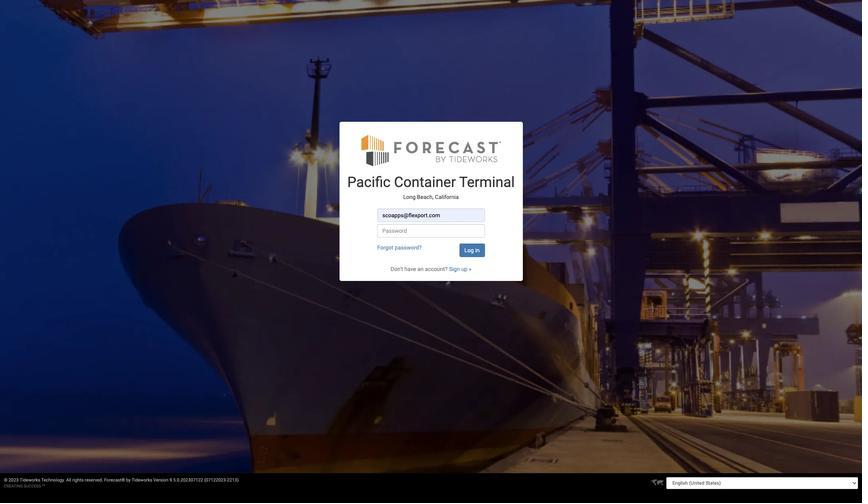 Task type: locate. For each thing, give the bounding box(es) containing it.
long
[[403, 194, 416, 201]]

1 horizontal spatial tideworks
[[132, 478, 152, 483]]

tideworks right by at the bottom of page
[[132, 478, 152, 483]]

0 horizontal spatial tideworks
[[20, 478, 40, 483]]

(07122023-
[[204, 478, 227, 483]]

sign
[[449, 266, 460, 272]]

log
[[465, 247, 474, 254]]

tideworks
[[20, 478, 40, 483], [132, 478, 152, 483]]

2 tideworks from the left
[[132, 478, 152, 483]]

forecast®
[[104, 478, 125, 483]]

Password password field
[[377, 224, 485, 238]]

forgot password? log in
[[377, 245, 480, 254]]

all
[[66, 478, 71, 483]]

2213)
[[227, 478, 239, 483]]

version
[[153, 478, 168, 483]]

tideworks up success
[[20, 478, 40, 483]]

©
[[4, 478, 7, 483]]

in
[[475, 247, 480, 254]]

beach,
[[417, 194, 434, 201]]

reserved.
[[85, 478, 103, 483]]

rights
[[72, 478, 84, 483]]

account?
[[425, 266, 448, 272]]

»
[[469, 266, 472, 272]]

have
[[404, 266, 416, 272]]

success
[[24, 485, 41, 489]]

creating
[[4, 485, 23, 489]]

2023
[[9, 478, 19, 483]]

container
[[394, 174, 456, 191]]



Task type: vqa. For each thing, say whether or not it's contained in the screenshot.
'Creating'
yes



Task type: describe. For each thing, give the bounding box(es) containing it.
pacific
[[347, 174, 391, 191]]

forgot
[[377, 245, 393, 251]]

by
[[126, 478, 131, 483]]

Email or username text field
[[377, 209, 485, 222]]

up
[[461, 266, 468, 272]]

don't
[[391, 266, 403, 272]]

℠
[[42, 485, 45, 489]]

pacific container terminal long beach, california
[[347, 174, 515, 201]]

password?
[[395, 245, 422, 251]]

technology.
[[41, 478, 65, 483]]

an
[[417, 266, 424, 272]]

forgot password? link
[[377, 245, 422, 251]]

9.5.0.202307122
[[170, 478, 203, 483]]

forecast® by tideworks image
[[361, 134, 501, 167]]

1 tideworks from the left
[[20, 478, 40, 483]]

terminal
[[459, 174, 515, 191]]

log in button
[[459, 244, 485, 257]]

© 2023 tideworks technology. all rights reserved. forecast® by tideworks version 9.5.0.202307122 (07122023-2213) creating success ℠
[[4, 478, 239, 489]]

california
[[435, 194, 459, 201]]

sign up » link
[[449, 266, 472, 272]]

don't have an account? sign up »
[[391, 266, 472, 272]]



